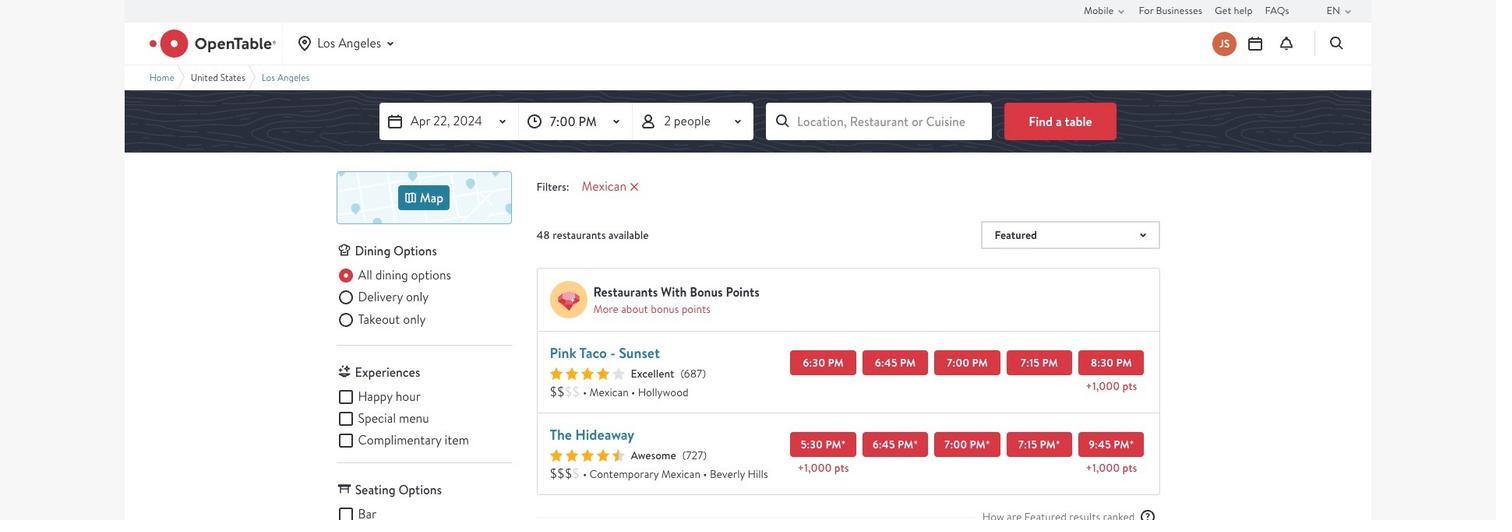 Task type: locate. For each thing, give the bounding box(es) containing it.
1 vertical spatial group
[[336, 388, 512, 451]]

Please input a Location, Restaurant or Cuisine field
[[766, 103, 992, 140]]

None field
[[766, 103, 992, 140]]

group
[[336, 267, 512, 333], [336, 388, 512, 451]]

0 vertical spatial group
[[336, 267, 512, 333]]

bonus point image
[[550, 281, 587, 319]]

1 group from the top
[[336, 267, 512, 333]]

None radio
[[336, 267, 451, 285], [336, 289, 429, 307], [336, 311, 426, 330], [336, 267, 451, 285], [336, 289, 429, 307], [336, 311, 426, 330]]

2 group from the top
[[336, 388, 512, 451]]



Task type: describe. For each thing, give the bounding box(es) containing it.
4.4 stars image
[[550, 450, 625, 462]]

opentable logo image
[[150, 30, 276, 58]]

3.9 stars image
[[550, 368, 625, 380]]



Task type: vqa. For each thing, say whether or not it's contained in the screenshot.
4.4 stars image
yes



